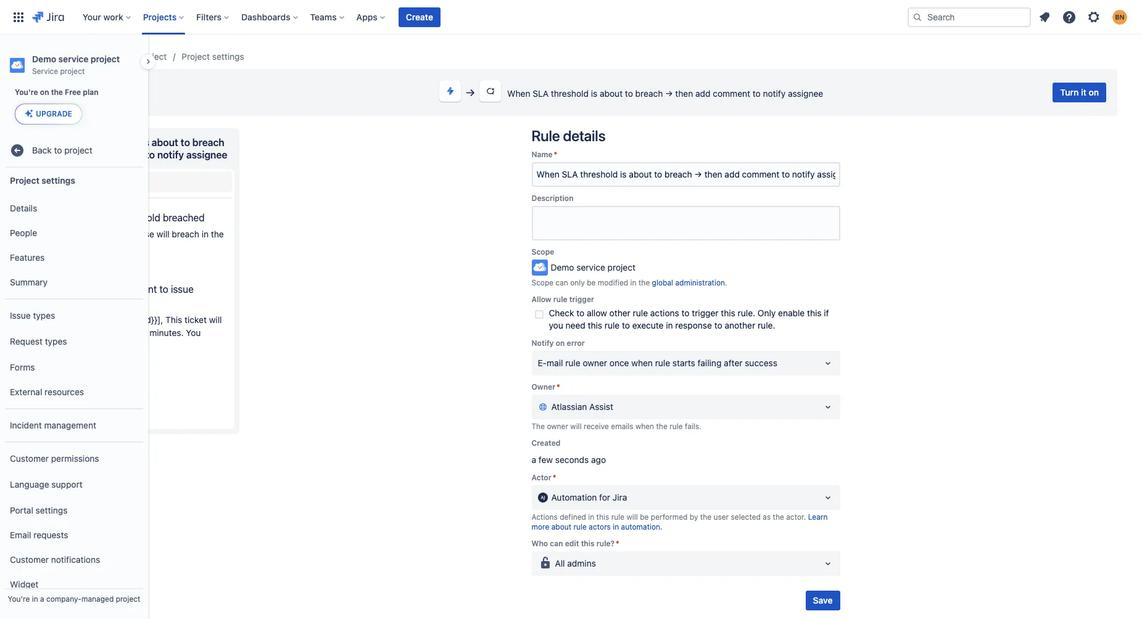Task type: locate. For each thing, give the bounding box(es) containing it.
1 vertical spatial assignee
[[186, 149, 227, 160]]

global administration link
[[652, 278, 725, 288]]

should
[[67, 341, 94, 351]]

email requests
[[10, 530, 68, 540]]

create button
[[399, 7, 441, 27]]

the
[[51, 88, 63, 97], [211, 229, 224, 239], [639, 278, 650, 288], [656, 422, 668, 431], [700, 513, 712, 522], [773, 513, 784, 522]]

customer for customer notifications
[[10, 555, 49, 565]]

0 vertical spatial project
[[182, 51, 210, 62]]

trigger down only
[[569, 295, 594, 304]]

group containing issue types
[[5, 299, 143, 409]]

0 vertical spatial be
[[587, 278, 596, 288]]

1 horizontal spatial rule.
[[758, 320, 775, 331]]

1 vertical spatial open image
[[821, 400, 835, 415]]

service
[[32, 67, 58, 76]]

a
[[532, 455, 536, 465], [40, 595, 44, 604]]

rule
[[532, 127, 560, 144], [67, 177, 85, 187]]

project down filters
[[182, 51, 210, 62]]

group
[[5, 193, 143, 299], [5, 299, 143, 409], [5, 442, 143, 620]]

comment
[[713, 88, 750, 99], [99, 149, 143, 160], [115, 284, 157, 295]]

response down the when: sla threshold breached
[[118, 229, 154, 239]]

1 vertical spatial notify
[[157, 149, 184, 160]]

customer up widget
[[10, 555, 49, 565]]

1 vertical spatial your
[[138, 354, 156, 364]]

0 vertical spatial rule.
[[738, 308, 755, 318]]

project settings up details
[[10, 175, 75, 185]]

* for owner *
[[557, 383, 560, 392]]

widget
[[10, 579, 38, 590]]

breach inside when sla threshold is about to breach → then add comment to notify assignee
[[192, 137, 224, 148]]

this left if
[[807, 308, 822, 318]]

1 horizontal spatial add
[[696, 88, 711, 99]]

rule up the check
[[553, 295, 568, 304]]

when right the emails
[[636, 422, 654, 431]]

0 horizontal spatial rule details
[[67, 177, 113, 187]]

features link
[[5, 246, 143, 270]]

1 vertical spatial response
[[675, 320, 712, 331]]

1 horizontal spatial when sla threshold is about to breach → then add comment to notify assignee
[[507, 88, 823, 99]]

issue
[[10, 310, 31, 321]]

demo service project up only
[[551, 262, 636, 273]]

possible.
[[67, 354, 103, 364]]

2 vertical spatial about
[[552, 523, 572, 532]]

when right once
[[632, 358, 653, 368]]

projects link
[[35, 49, 67, 64]]

1 horizontal spatial owner
[[583, 358, 607, 368]]

settings image
[[1087, 10, 1102, 24]]

customer inside customer notifications link
[[10, 555, 49, 565]]

owner left once
[[583, 358, 607, 368]]

banner containing your work
[[0, 0, 1142, 35]]

open image
[[821, 356, 835, 371], [821, 400, 835, 415], [821, 491, 835, 505]]

sla
[[533, 88, 549, 99], [74, 137, 93, 148], [98, 212, 116, 223], [109, 328, 125, 338]]

0 vertical spatial when sla threshold is about to breach → then add comment to notify assignee
[[507, 88, 823, 99]]

0 vertical spatial project settings
[[182, 51, 244, 62]]

e-mail rule owner once when rule starts failing after success
[[538, 358, 778, 368]]

0 horizontal spatial when sla threshold is about to breach → then add comment to notify assignee
[[45, 137, 227, 160]]

notifications
[[51, 555, 100, 565]]

group containing details
[[5, 193, 143, 299]]

1 vertical spatial you're
[[8, 595, 30, 604]]

0 horizontal spatial on
[[40, 88, 49, 97]]

0 vertical spatial response
[[118, 229, 154, 239]]

your
[[83, 11, 101, 22], [138, 354, 156, 364]]

* right owner in the left bottom of the page
[[557, 383, 560, 392]]

as
[[177, 341, 186, 351], [210, 341, 219, 351], [763, 513, 771, 522]]

assignee
[[788, 88, 823, 99], [186, 149, 227, 160]]

0 vertical spatial assignee
[[788, 88, 823, 99]]

0 vertical spatial when
[[632, 358, 653, 368]]

on right turn at the top right
[[1089, 87, 1099, 98]]

on left error
[[556, 339, 565, 348]]

when sla threshold is about to breach → then add comment to notify assignee
[[507, 88, 823, 99], [45, 137, 227, 160]]

1 open image from the top
[[821, 356, 835, 371]]

you
[[549, 320, 563, 331]]

0 horizontal spatial projects
[[35, 51, 67, 62]]

1 vertical spatial it
[[170, 341, 175, 351]]

2 group from the top
[[5, 299, 143, 409]]

it inside hey [~accountid: {{assignee.accountid}}],  this ticket will breach its sla in 30 minutes. you should action or reassign it as soon as possible.  cheers, your friendly automation bot
[[170, 341, 175, 351]]

trigger down the administration
[[692, 308, 719, 318]]

2 open image from the top
[[821, 400, 835, 415]]

people
[[10, 227, 37, 238]]

breach inside will breach in the next
[[172, 229, 199, 239]]

open image for automation for jira
[[821, 491, 835, 505]]

allow rule trigger check to allow other rule actions to trigger this rule.  only enable this if you need this rule to execute in response to another rule.
[[532, 295, 829, 331]]

owner right the
[[547, 422, 568, 431]]

turn it on button
[[1053, 83, 1107, 102]]

to inside "button"
[[93, 87, 102, 98]]

3 group from the top
[[5, 442, 143, 620]]

1 vertical spatial rule.
[[758, 320, 775, 331]]

1 horizontal spatial a
[[532, 455, 536, 465]]

1 horizontal spatial service
[[108, 51, 136, 62]]

allow
[[587, 308, 607, 318]]

it right turn at the top right
[[1081, 87, 1087, 98]]

service up only
[[577, 262, 605, 273]]

service inside the demo service project service project
[[58, 54, 88, 64]]

threshold for to
[[119, 212, 160, 223]]

2 vertical spatial threshold
[[119, 212, 160, 223]]

save button
[[806, 591, 840, 611]]

in inside learn more about rule actors in automation.
[[613, 523, 619, 532]]

1 vertical spatial then
[[56, 149, 77, 160]]

details inside button
[[87, 177, 113, 187]]

project down upgrade
[[64, 145, 92, 155]]

types right issue
[[33, 310, 55, 321]]

1 vertical spatial a
[[40, 595, 44, 604]]

2 horizontal spatial service
[[577, 262, 605, 273]]

0 horizontal spatial it
[[170, 341, 175, 351]]

1 vertical spatial comment
[[99, 149, 143, 160]]

0 horizontal spatial service
[[58, 54, 88, 64]]

your down reassign
[[138, 354, 156, 364]]

hey [~accountid: {{assignee.accountid}}],  this ticket will breach its sla in 30 minutes. you should action or reassign it as soon as possible.  cheers, your friendly automation bot
[[67, 302, 222, 377]]

project down projects dropdown button
[[139, 51, 167, 62]]

1 vertical spatial when sla threshold is about to breach → then add comment to notify assignee
[[45, 137, 227, 160]]

notify
[[763, 88, 786, 99], [157, 149, 184, 160]]

settings up requests in the bottom of the page
[[36, 505, 68, 516]]

2 horizontal spatial on
[[1089, 87, 1099, 98]]

check
[[549, 308, 574, 318]]

0 horizontal spatial add
[[80, 149, 97, 160]]

projects up service
[[35, 51, 67, 62]]

customer permissions
[[10, 453, 99, 464]]

None text field
[[538, 492, 540, 504]]

only
[[758, 308, 776, 318]]

will breach in the next
[[67, 229, 224, 250]]

widget link
[[5, 573, 143, 597]]

a left few
[[532, 455, 536, 465]]

can left the "edit"
[[550, 539, 563, 549]]

back for back to library
[[71, 87, 91, 98]]

0 vertical spatial settings
[[212, 51, 244, 62]]

breach inside hey [~accountid: {{assignee.accountid}}],  this ticket will breach its sla in 30 minutes. you should action or reassign it as soon as possible.  cheers, your friendly automation bot
[[67, 328, 95, 338]]

save
[[813, 596, 833, 606]]

None field
[[533, 164, 839, 186]]

modified
[[598, 278, 628, 288]]

rule up 'details' link
[[67, 177, 85, 187]]

0 vertical spatial add
[[696, 88, 711, 99]]

→ inside when sla threshold is about to breach → then add comment to notify assignee
[[45, 149, 54, 160]]

in inside hey [~accountid: {{assignee.accountid}}],  this ticket will breach its sla in 30 minutes. you should action or reassign it as soon as possible.  cheers, your friendly automation bot
[[127, 328, 134, 338]]

is
[[591, 88, 598, 99], [142, 137, 149, 148]]

1 horizontal spatial rule
[[532, 127, 560, 144]]

0 vertical spatial can
[[556, 278, 568, 288]]

demo up only
[[551, 262, 574, 273]]

as up friendly at the left bottom of the page
[[177, 341, 186, 351]]

* for name *
[[554, 150, 557, 159]]

rule inside alert
[[670, 422, 683, 431]]

0 vertical spatial your
[[83, 11, 101, 22]]

allow
[[532, 295, 552, 304]]

0 vertical spatial types
[[33, 310, 55, 321]]

* right 'name'
[[554, 150, 557, 159]]

projects inside dropdown button
[[143, 11, 177, 22]]

customer notifications link
[[5, 548, 143, 573]]

free
[[65, 88, 81, 97]]

only
[[570, 278, 585, 288]]

automation for jira
[[551, 492, 627, 503]]

banner
[[0, 0, 1142, 35]]

issue types link
[[5, 304, 143, 328]]

1 horizontal spatial projects
[[143, 11, 177, 22]]

you're
[[15, 88, 38, 97], [8, 595, 30, 604]]

the inside will breach in the next
[[211, 229, 224, 239]]

settings down back to project
[[42, 175, 75, 185]]

rule down defined at bottom
[[574, 523, 587, 532]]

sla up first
[[98, 212, 116, 223]]

on for notify on error
[[556, 339, 565, 348]]

0 vertical spatial comment
[[713, 88, 750, 99]]

you're down widget
[[8, 595, 30, 604]]

0 horizontal spatial about
[[152, 137, 178, 148]]

2 horizontal spatial demo
[[551, 262, 574, 273]]

when inside 'notify on error' element
[[632, 358, 653, 368]]

permissions
[[51, 453, 99, 464]]

in down breached
[[202, 229, 209, 239]]

1 horizontal spatial about
[[552, 523, 572, 532]]

service up free
[[58, 54, 88, 64]]

a few seconds ago
[[532, 455, 606, 465]]

settings for demo service project
[[212, 51, 244, 62]]

when: sla threshold breached
[[67, 212, 205, 223]]

your work
[[83, 11, 123, 22]]

demo up plan
[[82, 51, 105, 62]]

response down actions
[[675, 320, 712, 331]]

types for request types
[[45, 336, 67, 347]]

sla inside hey [~accountid: {{assignee.accountid}}],  this ticket will breach its sla in 30 minutes. you should action or reassign it as soon as possible.  cheers, your friendly automation bot
[[109, 328, 125, 338]]

0 vertical spatial open image
[[821, 356, 835, 371]]

failing
[[698, 358, 722, 368]]

demo up service
[[32, 54, 56, 64]]

Notify on error text field
[[538, 357, 540, 370]]

1 horizontal spatial rule details
[[532, 127, 606, 144]]

issue types
[[10, 310, 55, 321]]

demo service project up library
[[82, 51, 167, 62]]

automation for jira image
[[538, 493, 548, 503]]

Description text field
[[532, 206, 840, 241]]

service inside demo service project link
[[108, 51, 136, 62]]

2 vertical spatial open image
[[821, 491, 835, 505]]

in down actions
[[666, 320, 673, 331]]

0 vertical spatial it
[[1081, 87, 1087, 98]]

project up scope can only be modified in the global administration .
[[608, 262, 636, 273]]

0 vertical spatial then
[[675, 88, 693, 99]]

settings down filters popup button
[[212, 51, 244, 62]]

sla up 'name'
[[533, 88, 549, 99]]

owner inside alert
[[547, 422, 568, 431]]

3 open image from the top
[[821, 491, 835, 505]]

will left receive
[[570, 422, 582, 431]]

rule left starts
[[655, 358, 670, 368]]

this up actors
[[597, 513, 609, 522]]

0 vertical spatial customer
[[10, 453, 49, 464]]

projects for projects dropdown button
[[143, 11, 177, 22]]

work
[[103, 11, 123, 22]]

0 horizontal spatial demo service project
[[82, 51, 167, 62]]

in left "30" on the bottom of page
[[127, 328, 134, 338]]

external
[[10, 387, 42, 397]]

0 vertical spatial rule details
[[532, 127, 606, 144]]

1 horizontal spatial project
[[182, 51, 210, 62]]

1 group from the top
[[5, 193, 143, 299]]

2 horizontal spatial about
[[600, 88, 623, 99]]

as right selected
[[763, 513, 771, 522]]

1 vertical spatial is
[[142, 137, 149, 148]]

0 horizontal spatial →
[[45, 149, 54, 160]]

0 horizontal spatial your
[[83, 11, 101, 22]]

user
[[714, 513, 729, 522]]

0 vertical spatial trigger
[[569, 295, 594, 304]]

e-
[[538, 358, 547, 368]]

rule. up another
[[738, 308, 755, 318]]

as right soon on the bottom
[[210, 341, 219, 351]]

1 vertical spatial settings
[[42, 175, 75, 185]]

0 horizontal spatial back
[[32, 145, 52, 155]]

sla down '{{assignee.accountid}}],'
[[109, 328, 125, 338]]

will up 'automation.'
[[627, 513, 638, 522]]

2 customer from the top
[[10, 555, 49, 565]]

after
[[724, 358, 743, 368]]

on down service
[[40, 88, 49, 97]]

1 horizontal spatial details
[[563, 127, 606, 144]]

can for scope
[[556, 278, 568, 288]]

1 vertical spatial types
[[45, 336, 67, 347]]

0 vertical spatial rule
[[532, 127, 560, 144]]

project settings down filters popup button
[[182, 51, 244, 62]]

trigger
[[569, 295, 594, 304], [692, 308, 719, 318]]

it up friendly at the left bottom of the page
[[170, 341, 175, 351]]

rule down other
[[605, 320, 620, 331]]

rule details
[[532, 127, 606, 144], [67, 177, 113, 187]]

1 vertical spatial demo service project
[[551, 262, 636, 273]]

1 vertical spatial project
[[10, 175, 39, 185]]

0 vertical spatial demo service project
[[82, 51, 167, 62]]

your left work
[[83, 11, 101, 22]]

0 vertical spatial projects
[[143, 11, 177, 22]]

your profile and settings image
[[1113, 10, 1128, 24]]

this right the "edit"
[[581, 539, 595, 549]]

1 vertical spatial when
[[45, 137, 72, 148]]

1 horizontal spatial demo service project
[[551, 262, 636, 273]]

0 horizontal spatial assignee
[[186, 149, 227, 160]]

jira image
[[32, 10, 64, 24], [32, 10, 64, 24]]

0 horizontal spatial demo
[[32, 54, 56, 64]]

can left only
[[556, 278, 568, 288]]

1 vertical spatial customer
[[10, 555, 49, 565]]

1 vertical spatial add
[[80, 149, 97, 160]]

service
[[108, 51, 136, 62], [58, 54, 88, 64], [577, 262, 605, 273]]

filters button
[[193, 7, 234, 27]]

forms link
[[5, 355, 143, 380]]

rule up name *
[[532, 127, 560, 144]]

jira
[[613, 492, 627, 503]]

scope can only be modified in the global administration .
[[532, 278, 727, 288]]

learn more about rule actors in automation. link
[[532, 513, 828, 532]]

be right only
[[587, 278, 596, 288]]

1 vertical spatial be
[[640, 513, 649, 522]]

apps button
[[353, 7, 390, 27]]

external resources
[[10, 387, 84, 397]]

* right actor
[[553, 473, 556, 483]]

back inside "button"
[[71, 87, 91, 98]]

rule left fails.
[[670, 422, 683, 431]]

1 scope from the top
[[532, 247, 554, 257]]

rule. down only
[[758, 320, 775, 331]]

when inside alert
[[636, 422, 654, 431]]

0 horizontal spatial rule
[[67, 177, 85, 187]]

you're down service
[[15, 88, 38, 97]]

threshold inside when sla threshold is about to breach → then add comment to notify assignee
[[95, 137, 139, 148]]

service up library
[[108, 51, 136, 62]]

types left should
[[45, 336, 67, 347]]

resources
[[45, 387, 84, 397]]

assist
[[589, 402, 613, 412]]

project right managed
[[116, 595, 140, 604]]

project up details
[[10, 175, 39, 185]]

1 vertical spatial →
[[45, 149, 54, 160]]

be up 'automation.'
[[640, 513, 649, 522]]

reassign
[[134, 341, 167, 351]]

demo service project service project
[[32, 54, 120, 76]]

learn
[[808, 513, 828, 522]]

0 vertical spatial back
[[71, 87, 91, 98]]

scope for scope can only be modified in the global administration .
[[532, 278, 554, 288]]

customer up language
[[10, 453, 49, 464]]

hey
[[67, 302, 83, 312]]

plan
[[83, 88, 98, 97]]

add
[[95, 284, 113, 295]]

you're for you're in a company-managed project
[[8, 595, 30, 604]]

open image for atlassian assist
[[821, 400, 835, 415]]

1 customer from the top
[[10, 453, 49, 464]]

a left company-
[[40, 595, 44, 604]]

bot
[[114, 367, 128, 377]]

will right ticket
[[209, 315, 222, 325]]

will down breached
[[157, 229, 169, 239]]

0 vertical spatial owner
[[583, 358, 607, 368]]

sla down the upgrade button
[[74, 137, 93, 148]]

when
[[507, 88, 530, 99], [45, 137, 72, 148]]

1 horizontal spatial back
[[71, 87, 91, 98]]

projects up sidebar navigation image
[[143, 11, 177, 22]]

notifications image
[[1037, 10, 1052, 24]]

rule details up name *
[[532, 127, 606, 144]]

in inside will breach in the next
[[202, 229, 209, 239]]

rule details up 'details' link
[[67, 177, 113, 187]]

0 vertical spatial when
[[507, 88, 530, 99]]

project settings
[[182, 51, 244, 62], [10, 175, 75, 185]]

when for emails
[[636, 422, 654, 431]]

in right actors
[[613, 523, 619, 532]]

1 vertical spatial details
[[87, 177, 113, 187]]

2 scope from the top
[[532, 278, 554, 288]]



Task type: vqa. For each thing, say whether or not it's contained in the screenshot.
'RESPONSE' to the right
yes



Task type: describe. For each thing, give the bounding box(es) containing it.
customer notifications
[[10, 555, 100, 565]]

0 vertical spatial about
[[600, 88, 623, 99]]

email
[[10, 530, 31, 540]]

help image
[[1062, 10, 1077, 24]]

will inside hey [~accountid: {{assignee.accountid}}],  this ticket will breach its sla in 30 minutes. you should action or reassign it as soon as possible.  cheers, your friendly automation bot
[[209, 315, 222, 325]]

success
[[745, 358, 778, 368]]

friendly
[[159, 354, 189, 364]]

automation
[[551, 492, 597, 503]]

details link
[[5, 196, 143, 221]]

the inside alert
[[656, 422, 668, 431]]

support
[[51, 479, 83, 490]]

1 horizontal spatial be
[[640, 513, 649, 522]]

open image
[[821, 557, 835, 571]]

this
[[165, 315, 182, 325]]

project up back to library
[[91, 54, 120, 64]]

if
[[824, 308, 829, 318]]

your inside dropdown button
[[83, 11, 101, 22]]

learn more about rule actors in automation.
[[532, 513, 828, 532]]

0 horizontal spatial response
[[118, 229, 154, 239]]

requests
[[34, 530, 68, 540]]

primary element
[[7, 0, 908, 34]]

create
[[406, 11, 433, 22]]

scope for scope
[[532, 247, 554, 257]]

next
[[67, 239, 84, 250]]

actor
[[532, 473, 552, 483]]

when for once
[[632, 358, 653, 368]]

defined
[[560, 513, 586, 522]]

on inside "button"
[[1089, 87, 1099, 98]]

back to library button
[[46, 83, 137, 102]]

0 horizontal spatial rule.
[[738, 308, 755, 318]]

for
[[599, 492, 610, 503]]

types for issue types
[[33, 310, 55, 321]]

its
[[97, 328, 107, 338]]

rule up execute
[[633, 308, 648, 318]]

you're in a company-managed project
[[8, 595, 140, 604]]

settings for language support
[[36, 505, 68, 516]]

it inside turn it on "button"
[[1081, 87, 1087, 98]]

* right rule?
[[616, 539, 620, 549]]

1 horizontal spatial demo
[[82, 51, 105, 62]]

management
[[44, 420, 96, 431]]

global
[[652, 278, 673, 288]]

project up free
[[60, 67, 85, 76]]

in up actors
[[588, 513, 594, 522]]

demo inside the demo service project service project
[[32, 54, 56, 64]]

back to library
[[71, 87, 130, 98]]

another
[[725, 320, 756, 331]]

1 horizontal spatial assignee
[[788, 88, 823, 99]]

rule details inside button
[[67, 177, 113, 187]]

your work button
[[79, 7, 136, 27]]

actions
[[650, 308, 679, 318]]

0 horizontal spatial a
[[40, 595, 44, 604]]

0 vertical spatial is
[[591, 88, 598, 99]]

ago
[[591, 455, 606, 465]]

request types link
[[5, 328, 143, 355]]

teams
[[310, 11, 337, 22]]

notify on error
[[532, 339, 585, 348]]

incident management
[[10, 420, 96, 431]]

action
[[96, 341, 121, 351]]

Search field
[[908, 7, 1031, 27]]

few
[[539, 455, 553, 465]]

ticket
[[185, 315, 207, 325]]

library
[[104, 87, 130, 98]]

name *
[[532, 150, 557, 159]]

actor *
[[532, 473, 556, 483]]

turn it on
[[1061, 87, 1099, 98]]

on for you're on the free plan
[[40, 88, 49, 97]]

1 horizontal spatial trigger
[[692, 308, 719, 318]]

search image
[[913, 12, 923, 22]]

performed
[[651, 513, 688, 522]]

1 horizontal spatial when
[[507, 88, 530, 99]]

response inside the allow rule trigger check to allow other rule actions to trigger this rule.  only enable this if you need this rule to execute in response to another rule.
[[675, 320, 712, 331]]

0 horizontal spatial project settings
[[10, 175, 75, 185]]

you're on the free plan
[[15, 88, 98, 97]]

owner inside 'notify on error' element
[[583, 358, 607, 368]]

rule right the mail
[[565, 358, 581, 368]]

will inside the owner will receive emails when the rule fails. alert
[[570, 422, 582, 431]]

administration
[[675, 278, 725, 288]]

need
[[566, 320, 586, 331]]

sidebar navigation image
[[136, 49, 163, 74]]

open image inside 'notify on error' element
[[821, 356, 835, 371]]

demo service project link
[[82, 49, 167, 64]]

rule down jira
[[611, 513, 625, 522]]

2 horizontal spatial as
[[763, 513, 771, 522]]

comment inside when sla threshold is about to breach → then add comment to notify assignee
[[99, 149, 143, 160]]

notify inside when sla threshold is about to breach → then add comment to notify assignee
[[157, 149, 184, 160]]

back to project
[[32, 145, 92, 155]]

0 vertical spatial threshold
[[551, 88, 589, 99]]

minutes.
[[150, 328, 184, 338]]

customer for customer permissions
[[10, 453, 49, 464]]

by
[[690, 513, 698, 522]]

emails
[[611, 422, 634, 431]]

1 horizontal spatial project settings
[[182, 51, 244, 62]]

seconds
[[555, 455, 589, 465]]

then:
[[67, 284, 92, 295]]

can for who
[[550, 539, 563, 549]]

edit
[[565, 539, 579, 549]]

30
[[137, 328, 147, 338]]

summary
[[10, 277, 48, 287]]

first
[[100, 229, 115, 239]]

breached
[[163, 212, 205, 223]]

back to project link
[[5, 138, 143, 163]]

automation.
[[621, 523, 663, 532]]

project inside demo service project link
[[139, 51, 167, 62]]

0 horizontal spatial be
[[587, 278, 596, 288]]

0 horizontal spatial then
[[56, 149, 77, 160]]

this up another
[[721, 308, 736, 318]]

threshold for details
[[95, 137, 139, 148]]

receive
[[584, 422, 609, 431]]

projects for projects link
[[35, 51, 67, 62]]

you're for you're on the free plan
[[15, 88, 38, 97]]

* for actor *
[[553, 473, 556, 483]]

automation
[[67, 367, 112, 377]]

1 horizontal spatial →
[[665, 88, 673, 99]]

company-
[[46, 595, 81, 604]]

rule inside button
[[67, 177, 85, 187]]

once
[[610, 358, 629, 368]]

actions defined in this rule will be performed by the user selected as the actor.
[[532, 513, 808, 522]]

who
[[532, 539, 548, 549]]

you
[[186, 328, 201, 338]]

in right modified
[[631, 278, 637, 288]]

0 horizontal spatial as
[[177, 341, 186, 351]]

in inside the allow rule trigger check to allow other rule actions to trigger this rule.  only enable this if you need this rule to execute in response to another rule.
[[666, 320, 673, 331]]

0 horizontal spatial trigger
[[569, 295, 594, 304]]

mail
[[547, 358, 563, 368]]

project inside back to project link
[[64, 145, 92, 155]]

group containing customer permissions
[[5, 442, 143, 620]]

or
[[123, 341, 131, 351]]

2 vertical spatial comment
[[115, 284, 157, 295]]

upgrade button
[[15, 104, 81, 124]]

0 vertical spatial a
[[532, 455, 536, 465]]

the owner will receive emails when the rule fails. alert
[[532, 422, 840, 432]]

0 vertical spatial notify
[[763, 88, 786, 99]]

filters
[[196, 11, 222, 22]]

actions
[[532, 513, 558, 522]]

back for back to project
[[32, 145, 52, 155]]

time to first response
[[67, 229, 154, 239]]

1 vertical spatial about
[[152, 137, 178, 148]]

all admins image
[[538, 556, 553, 571]]

appswitcher icon image
[[11, 10, 26, 24]]

owner
[[532, 383, 556, 392]]

customer permissions link
[[5, 447, 143, 472]]

other
[[610, 308, 631, 318]]

rule inside learn more about rule actors in automation.
[[574, 523, 587, 532]]

1 horizontal spatial as
[[210, 341, 219, 351]]

[~accountid:
[[85, 302, 136, 312]]

details
[[10, 203, 37, 213]]

add inside when sla threshold is about to breach → then add comment to notify assignee
[[80, 149, 97, 160]]

will inside will breach in the next
[[157, 229, 169, 239]]

the owner will receive emails when the rule fails.
[[532, 422, 701, 431]]

your inside hey [~accountid: {{assignee.accountid}}],  this ticket will breach its sla in 30 minutes. you should action or reassign it as soon as possible.  cheers, your friendly automation bot
[[138, 354, 156, 364]]

language support link
[[5, 472, 143, 499]]

atlassian assist
[[551, 402, 613, 412]]

in down widget
[[32, 595, 38, 604]]

execute
[[632, 320, 664, 331]]

about inside learn more about rule actors in automation.
[[552, 523, 572, 532]]

when inside when sla threshold is about to breach → then add comment to notify assignee
[[45, 137, 72, 148]]

request types
[[10, 336, 67, 347]]

atlassian assist image
[[538, 402, 548, 412]]

notify on error element
[[532, 351, 840, 376]]

notify
[[532, 339, 554, 348]]

this down allow
[[588, 320, 602, 331]]



